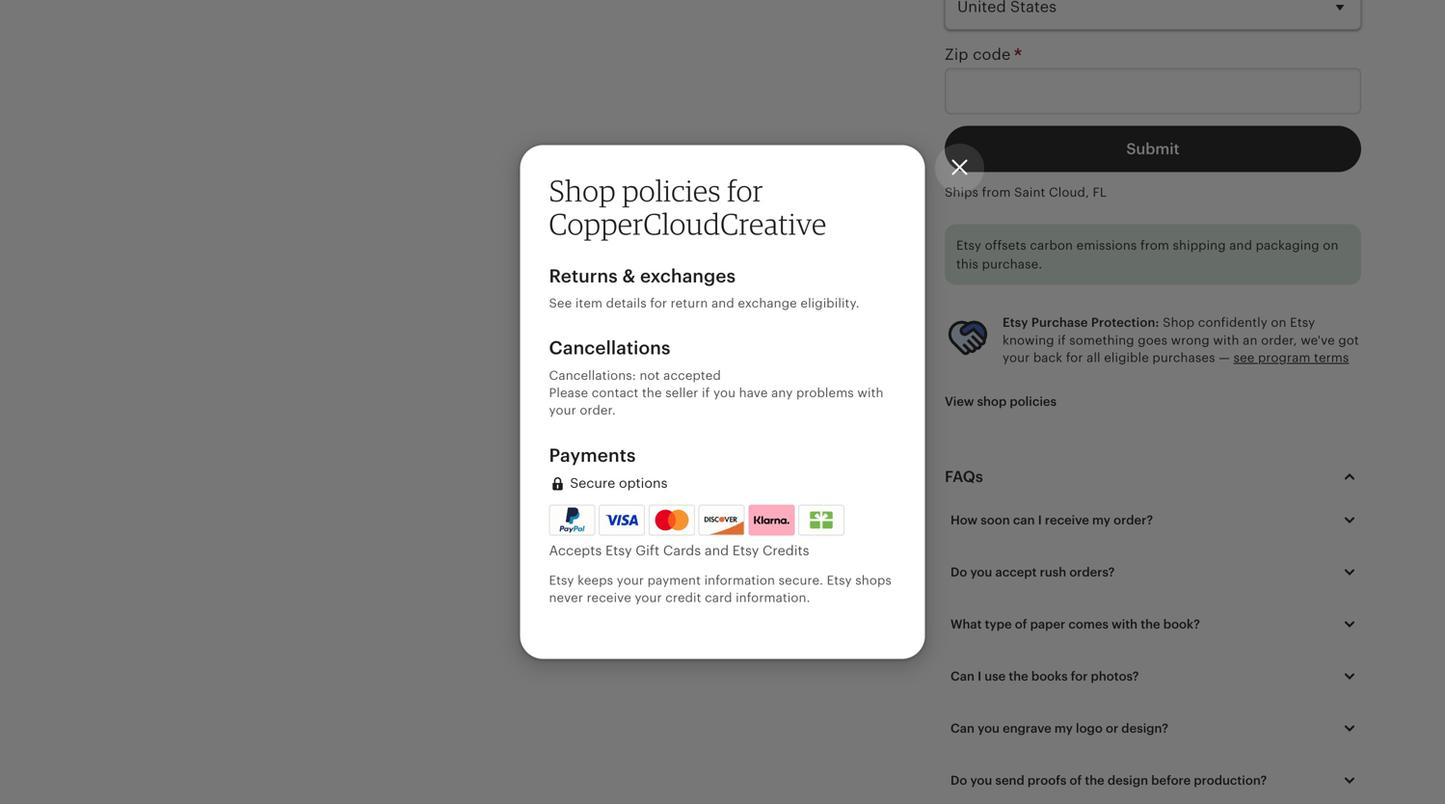 Task type: describe. For each thing, give the bounding box(es) containing it.
an
[[1243, 333, 1258, 347]]

returns
[[549, 266, 618, 286]]

accepted
[[663, 368, 721, 383]]

secure.
[[779, 573, 823, 588]]

paypal image
[[552, 507, 592, 532]]

shop policies dialog
[[0, 0, 1445, 804]]

code
[[973, 46, 1011, 63]]

all
[[1087, 351, 1101, 365]]

shop confidently on etsy knowing if something goes wrong with an order, we've got your back for all eligible purchases —
[[1003, 315, 1359, 365]]

shop policies for coppercloudcreative
[[549, 173, 827, 241]]

1 vertical spatial and
[[711, 296, 734, 310]]

item
[[575, 296, 603, 310]]

etsy up never
[[549, 573, 574, 588]]

options
[[619, 475, 668, 491]]

if inside "cancellations: not accepted please contact the seller if you have any problems with your order."
[[702, 386, 710, 400]]

order,
[[1261, 333, 1297, 347]]

keeps
[[578, 573, 613, 588]]

accepts etsy gift cards and etsy credits
[[549, 543, 809, 558]]

back
[[1033, 351, 1063, 365]]

and inside etsy offsets carbon emissions from shipping and packaging on this purchase.
[[1229, 238, 1252, 253]]

for inside 'shop policies for coppercloudcreative'
[[727, 173, 763, 208]]

you
[[713, 386, 736, 400]]

shop for confidently
[[1163, 315, 1195, 330]]

order.
[[580, 403, 616, 418]]

eligibility.
[[801, 296, 860, 310]]

etsy inside etsy offsets carbon emissions from shipping and packaging on this purchase.
[[956, 238, 981, 253]]

the
[[642, 386, 662, 400]]

ships
[[945, 185, 979, 199]]

receive
[[587, 591, 631, 605]]

credit
[[665, 591, 701, 605]]

giftcard image
[[805, 511, 838, 529]]

for inside shop confidently on etsy knowing if something goes wrong with an order, we've got your back for all eligible purchases —
[[1066, 351, 1083, 365]]

purchases
[[1152, 351, 1215, 365]]

this
[[956, 257, 979, 271]]

coppercloudcreative
[[549, 206, 827, 241]]

offsets
[[985, 238, 1026, 253]]

with inside shop confidently on etsy knowing if something goes wrong with an order, we've got your back for all eligible purchases —
[[1213, 333, 1239, 347]]

exchange
[[738, 296, 797, 310]]

card
[[705, 591, 732, 605]]

something
[[1069, 333, 1134, 347]]

cancellations: not accepted please contact the seller if you have any problems with your order.
[[549, 368, 884, 418]]

etsy up knowing
[[1003, 315, 1028, 330]]

purchase
[[1031, 315, 1088, 330]]

secure options
[[566, 475, 668, 491]]

zip
[[945, 46, 969, 63]]

etsy left shops
[[827, 573, 852, 588]]

cloud,
[[1049, 185, 1089, 199]]

eligible
[[1104, 351, 1149, 365]]

Zip code text field
[[945, 68, 1361, 114]]

on inside shop confidently on etsy knowing if something goes wrong with an order, we've got your back for all eligible purchases —
[[1271, 315, 1287, 330]]

wrong
[[1171, 333, 1210, 347]]

contact
[[592, 386, 639, 400]]

exchanges
[[640, 266, 736, 286]]

seller
[[665, 386, 698, 400]]

etsy up information
[[732, 543, 759, 558]]

details
[[606, 296, 647, 310]]

any
[[771, 386, 793, 400]]

not
[[640, 368, 660, 383]]

see
[[549, 296, 572, 310]]



Task type: locate. For each thing, give the bounding box(es) containing it.
we've
[[1301, 333, 1335, 347]]

your inside "cancellations: not accepted please contact the seller if you have any problems with your order."
[[549, 403, 576, 418]]

for
[[727, 173, 763, 208], [650, 296, 667, 310], [1066, 351, 1083, 365]]

cancellations:
[[549, 368, 636, 383]]

1 vertical spatial shop
[[1163, 315, 1195, 330]]

klarna image
[[748, 505, 795, 535]]

0 vertical spatial and
[[1229, 238, 1252, 253]]

please
[[549, 386, 588, 400]]

1 vertical spatial with
[[857, 386, 884, 400]]

got
[[1338, 333, 1359, 347]]

on inside etsy offsets carbon emissions from shipping and packaging on this purchase.
[[1323, 238, 1339, 253]]

1 horizontal spatial from
[[1140, 238, 1169, 253]]

0 vertical spatial on
[[1323, 238, 1339, 253]]

0 horizontal spatial if
[[702, 386, 710, 400]]

shop up returns
[[549, 173, 616, 208]]

1 vertical spatial on
[[1271, 315, 1287, 330]]

1 vertical spatial for
[[650, 296, 667, 310]]

etsy offsets carbon emissions from shipping and packaging on this purchase.
[[956, 238, 1339, 271]]

if inside shop confidently on etsy knowing if something goes wrong with an order, we've got your back for all eligible purchases —
[[1058, 333, 1066, 347]]

0 vertical spatial with
[[1213, 333, 1239, 347]]

shop inside shop confidently on etsy knowing if something goes wrong with an order, we've got your back for all eligible purchases —
[[1163, 315, 1195, 330]]

with inside "cancellations: not accepted please contact the seller if you have any problems with your order."
[[857, 386, 884, 400]]

your
[[1003, 351, 1030, 365], [549, 403, 576, 418], [617, 573, 644, 588], [635, 591, 662, 605]]

1 horizontal spatial on
[[1323, 238, 1339, 253]]

0 vertical spatial if
[[1058, 333, 1066, 347]]

cards
[[663, 543, 701, 558]]

on up order,
[[1271, 315, 1287, 330]]

and
[[1229, 238, 1252, 253], [711, 296, 734, 310], [705, 543, 729, 558]]

protection:
[[1091, 315, 1159, 330]]

etsy purchase protection:
[[1003, 315, 1159, 330]]

—
[[1219, 351, 1230, 365]]

0 vertical spatial for
[[727, 173, 763, 208]]

return
[[671, 296, 708, 310]]

0 horizontal spatial from
[[982, 185, 1011, 199]]

on right packaging
[[1323, 238, 1339, 253]]

etsy up "this"
[[956, 238, 981, 253]]

your down knowing
[[1003, 351, 1030, 365]]

1 vertical spatial from
[[1140, 238, 1169, 253]]

emissions
[[1077, 238, 1137, 253]]

have
[[739, 386, 768, 400]]

shop up wrong
[[1163, 315, 1195, 330]]

your down payment
[[635, 591, 662, 605]]

credits
[[763, 543, 809, 558]]

gift
[[636, 543, 660, 558]]

information.
[[736, 591, 810, 605]]

2 vertical spatial for
[[1066, 351, 1083, 365]]

accepts
[[549, 543, 602, 558]]

mastercard image
[[652, 507, 692, 532]]

with right the "problems"
[[857, 386, 884, 400]]

knowing
[[1003, 333, 1054, 347]]

0 horizontal spatial with
[[857, 386, 884, 400]]

payment
[[647, 573, 701, 588]]

packaging
[[1256, 238, 1320, 253]]

secure
[[570, 475, 615, 491]]

&
[[622, 266, 636, 286]]

shop inside 'shop policies for coppercloudcreative'
[[549, 173, 616, 208]]

2 vertical spatial and
[[705, 543, 729, 558]]

1 vertical spatial if
[[702, 386, 710, 400]]

shipping
[[1173, 238, 1226, 253]]

from left saint
[[982, 185, 1011, 199]]

1 horizontal spatial with
[[1213, 333, 1239, 347]]

visa image
[[606, 511, 638, 529]]

0 vertical spatial shop
[[549, 173, 616, 208]]

problems
[[796, 386, 854, 400]]

etsy up "we've"
[[1290, 315, 1315, 330]]

etsy inside shop confidently on etsy knowing if something goes wrong with an order, we've got your back for all eligible purchases —
[[1290, 315, 1315, 330]]

1 horizontal spatial for
[[727, 173, 763, 208]]

etsy left gift
[[605, 543, 632, 558]]

policies
[[622, 173, 721, 208]]

if
[[1058, 333, 1066, 347], [702, 386, 710, 400]]

fl
[[1093, 185, 1107, 199]]

if left you
[[702, 386, 710, 400]]

0 horizontal spatial on
[[1271, 315, 1287, 330]]

see item details for return and exchange eligibility.
[[549, 296, 860, 310]]

0 vertical spatial from
[[982, 185, 1011, 199]]

confidently
[[1198, 315, 1268, 330]]

2 horizontal spatial for
[[1066, 351, 1083, 365]]

1 horizontal spatial if
[[1058, 333, 1066, 347]]

on
[[1323, 238, 1339, 253], [1271, 315, 1287, 330]]

your inside shop confidently on etsy knowing if something goes wrong with an order, we've got your back for all eligible purchases —
[[1003, 351, 1030, 365]]

zip code
[[945, 46, 1015, 63]]

discover image
[[700, 508, 746, 537]]

your down please
[[549, 403, 576, 418]]

for right policies
[[727, 173, 763, 208]]

if down purchase
[[1058, 333, 1066, 347]]

etsy keeps your payment information secure. etsy shops never receive your credit card information.
[[549, 573, 892, 605]]

saint
[[1014, 185, 1045, 199]]

shop for policies
[[549, 173, 616, 208]]

carbon
[[1030, 238, 1073, 253]]

ships from saint cloud, fl
[[945, 185, 1107, 199]]

0 horizontal spatial for
[[650, 296, 667, 310]]

etsy
[[956, 238, 981, 253], [1003, 315, 1028, 330], [1290, 315, 1315, 330], [605, 543, 632, 558], [732, 543, 759, 558], [549, 573, 574, 588], [827, 573, 852, 588]]

never
[[549, 591, 583, 605]]

with up —
[[1213, 333, 1239, 347]]

from left "shipping"
[[1140, 238, 1169, 253]]

and right "shipping"
[[1229, 238, 1252, 253]]

for left all
[[1066, 351, 1083, 365]]

returns & exchanges
[[549, 266, 736, 286]]

payments
[[549, 445, 636, 466]]

from
[[982, 185, 1011, 199], [1140, 238, 1169, 253]]

and down discover icon
[[705, 543, 729, 558]]

your up receive at bottom left
[[617, 573, 644, 588]]

with
[[1213, 333, 1239, 347], [857, 386, 884, 400]]

and right return
[[711, 296, 734, 310]]

1 horizontal spatial shop
[[1163, 315, 1195, 330]]

shops
[[855, 573, 892, 588]]

cancellations
[[549, 338, 671, 358]]

goes
[[1138, 333, 1168, 347]]

0 horizontal spatial shop
[[549, 173, 616, 208]]

purchase.
[[982, 257, 1042, 271]]

from inside etsy offsets carbon emissions from shipping and packaging on this purchase.
[[1140, 238, 1169, 253]]

for left return
[[650, 296, 667, 310]]

information
[[704, 573, 775, 588]]

shop
[[549, 173, 616, 208], [1163, 315, 1195, 330]]



Task type: vqa. For each thing, say whether or not it's contained in the screenshot.
leftmost from
yes



